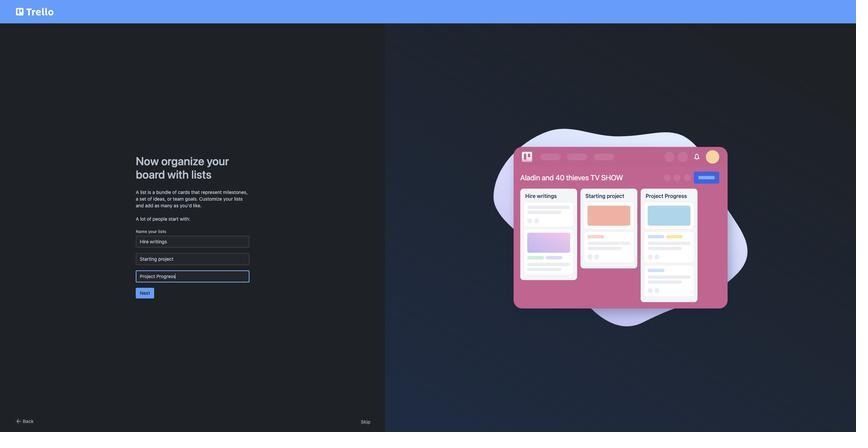 Task type: vqa. For each thing, say whether or not it's contained in the screenshot.
bottom 'Create'
no



Task type: locate. For each thing, give the bounding box(es) containing it.
lists
[[191, 168, 212, 181], [234, 196, 243, 202], [158, 230, 166, 235]]

0 horizontal spatial trello image
[[15, 4, 55, 19]]

0 vertical spatial and
[[542, 174, 554, 182]]

0 vertical spatial a
[[153, 190, 155, 195]]

a
[[136, 190, 139, 195], [136, 216, 139, 222]]

now organize your board with lists
[[136, 155, 229, 181]]

0 horizontal spatial a
[[136, 196, 138, 202]]

a
[[153, 190, 155, 195], [136, 196, 138, 202]]

2 vertical spatial lists
[[158, 230, 166, 235]]

like.
[[193, 203, 202, 209]]

cards
[[178, 190, 190, 195]]

a right is in the left top of the page
[[153, 190, 155, 195]]

name
[[136, 230, 147, 235]]

2 a from the top
[[136, 216, 139, 222]]

bundle
[[156, 190, 171, 195]]

a left set
[[136, 196, 138, 202]]

1 horizontal spatial lists
[[191, 168, 212, 181]]

goals.
[[185, 196, 198, 202]]

hire
[[526, 193, 536, 199]]

a left list
[[136, 190, 139, 195]]

lists inside the a list is a bundle of cards that represent milestones, a set of ideas, or team goals. customize your lists and add as many as you'd like.
[[234, 196, 243, 202]]

Name your lists text field
[[136, 236, 250, 248]]

represent
[[201, 190, 222, 195]]

1 vertical spatial a
[[136, 196, 138, 202]]

as down ideas,
[[155, 203, 160, 209]]

your
[[207, 155, 229, 168], [223, 196, 233, 202], [148, 230, 157, 235]]

0 horizontal spatial and
[[136, 203, 144, 209]]

e.g., Doing text field
[[136, 254, 250, 266]]

0 vertical spatial your
[[207, 155, 229, 168]]

of
[[172, 190, 177, 195], [148, 196, 152, 202], [147, 216, 151, 222]]

2 horizontal spatial lists
[[234, 196, 243, 202]]

people
[[153, 216, 167, 222]]

board
[[136, 168, 165, 181]]

1 vertical spatial a
[[136, 216, 139, 222]]

0 vertical spatial trello image
[[15, 4, 55, 19]]

a left lot
[[136, 216, 139, 222]]

1 horizontal spatial a
[[153, 190, 155, 195]]

1 vertical spatial and
[[136, 203, 144, 209]]

0 horizontal spatial as
[[155, 203, 160, 209]]

1 horizontal spatial trello image
[[521, 150, 534, 164]]

1 vertical spatial your
[[223, 196, 233, 202]]

tv
[[591, 174, 600, 182]]

show
[[602, 174, 623, 182]]

1 a from the top
[[136, 190, 139, 195]]

starting
[[586, 193, 606, 199]]

your up represent on the top left
[[207, 155, 229, 168]]

of up team
[[172, 190, 177, 195]]

and left 40
[[542, 174, 554, 182]]

your inside now organize your board with lists
[[207, 155, 229, 168]]

your inside the a list is a bundle of cards that represent milestones, a set of ideas, or team goals. customize your lists and add as many as you'd like.
[[223, 196, 233, 202]]

trello image
[[15, 4, 55, 19], [521, 150, 534, 164]]

1 vertical spatial lists
[[234, 196, 243, 202]]

of right lot
[[147, 216, 151, 222]]

1 horizontal spatial as
[[174, 203, 179, 209]]

as down team
[[174, 203, 179, 209]]

project
[[646, 193, 664, 199]]

a inside the a list is a bundle of cards that represent milestones, a set of ideas, or team goals. customize your lists and add as many as you'd like.
[[136, 190, 139, 195]]

many
[[161, 203, 172, 209]]

back button
[[15, 418, 34, 426]]

lists up that
[[191, 168, 212, 181]]

your right name
[[148, 230, 157, 235]]

1 vertical spatial trello image
[[521, 150, 534, 164]]

project progress
[[646, 193, 687, 199]]

0 horizontal spatial lists
[[158, 230, 166, 235]]

and down set
[[136, 203, 144, 209]]

your down milestones,
[[223, 196, 233, 202]]

of down is in the left top of the page
[[148, 196, 152, 202]]

lists down a lot of people start with:
[[158, 230, 166, 235]]

1 as from the left
[[155, 203, 160, 209]]

and
[[542, 174, 554, 182], [136, 203, 144, 209]]

lists down milestones,
[[234, 196, 243, 202]]

0 vertical spatial lists
[[191, 168, 212, 181]]

a for a list is a bundle of cards that represent milestones, a set of ideas, or team goals. customize your lists and add as many as you'd like.
[[136, 190, 139, 195]]

start
[[169, 216, 179, 222]]

team
[[173, 196, 184, 202]]

as
[[155, 203, 160, 209], [174, 203, 179, 209]]

a lot of people start with:
[[136, 216, 190, 222]]

0 vertical spatial a
[[136, 190, 139, 195]]

aladin
[[521, 174, 540, 182]]

1 horizontal spatial and
[[542, 174, 554, 182]]



Task type: describe. For each thing, give the bounding box(es) containing it.
lot
[[140, 216, 146, 222]]

with
[[167, 168, 189, 181]]

lists inside now organize your board with lists
[[191, 168, 212, 181]]

now
[[136, 155, 159, 168]]

add
[[145, 203, 153, 209]]

organize
[[161, 155, 204, 168]]

next
[[140, 291, 150, 296]]

you'd
[[180, 203, 192, 209]]

2 vertical spatial of
[[147, 216, 151, 222]]

is
[[148, 190, 151, 195]]

hire writings
[[526, 193, 557, 199]]

progress
[[665, 193, 687, 199]]

writings
[[537, 193, 557, 199]]

e.g., Done text field
[[136, 271, 250, 283]]

list
[[140, 190, 146, 195]]

or
[[167, 196, 172, 202]]

40
[[556, 174, 565, 182]]

with:
[[180, 216, 190, 222]]

that
[[191, 190, 200, 195]]

customize
[[199, 196, 222, 202]]

and inside the a list is a bundle of cards that represent milestones, a set of ideas, or team goals. customize your lists and add as many as you'd like.
[[136, 203, 144, 209]]

aladin and 40 thieves tv show
[[521, 174, 623, 182]]

a list is a bundle of cards that represent milestones, a set of ideas, or team goals. customize your lists and add as many as you'd like.
[[136, 190, 248, 209]]

next button
[[136, 288, 154, 299]]

thieves
[[566, 174, 589, 182]]

0 vertical spatial of
[[172, 190, 177, 195]]

a for a lot of people start with:
[[136, 216, 139, 222]]

name your lists
[[136, 230, 166, 235]]

set
[[140, 196, 146, 202]]

ideas,
[[153, 196, 166, 202]]

1 vertical spatial of
[[148, 196, 152, 202]]

milestones,
[[223, 190, 248, 195]]

2 vertical spatial your
[[148, 230, 157, 235]]

project
[[607, 193, 625, 199]]

back
[[23, 419, 34, 425]]

skip button
[[361, 420, 371, 426]]

starting project
[[586, 193, 625, 199]]

2 as from the left
[[174, 203, 179, 209]]

skip
[[361, 420, 371, 426]]



